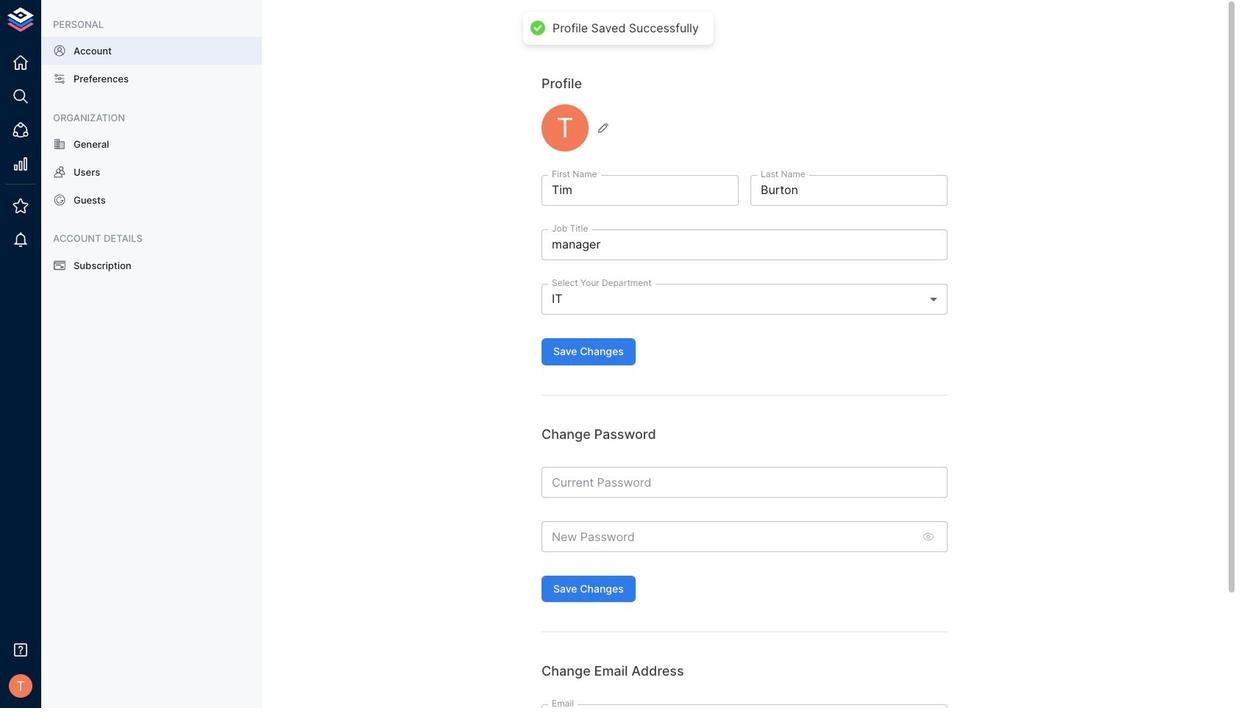 Task type: describe. For each thing, give the bounding box(es) containing it.
Doe text field
[[751, 175, 948, 206]]

John text field
[[542, 175, 739, 206]]

CEO text field
[[542, 230, 948, 261]]

you@example.com text field
[[542, 705, 948, 709]]



Task type: vqa. For each thing, say whether or not it's contained in the screenshot.
"status" on the top
yes



Task type: locate. For each thing, give the bounding box(es) containing it.
1 password password field from the top
[[542, 467, 948, 498]]

status
[[553, 21, 699, 36]]

  field
[[542, 284, 948, 315]]

2 password password field from the top
[[542, 522, 914, 553]]

0 vertical spatial password password field
[[542, 467, 948, 498]]

1 vertical spatial password password field
[[542, 522, 914, 553]]

Password password field
[[542, 467, 948, 498], [542, 522, 914, 553]]



